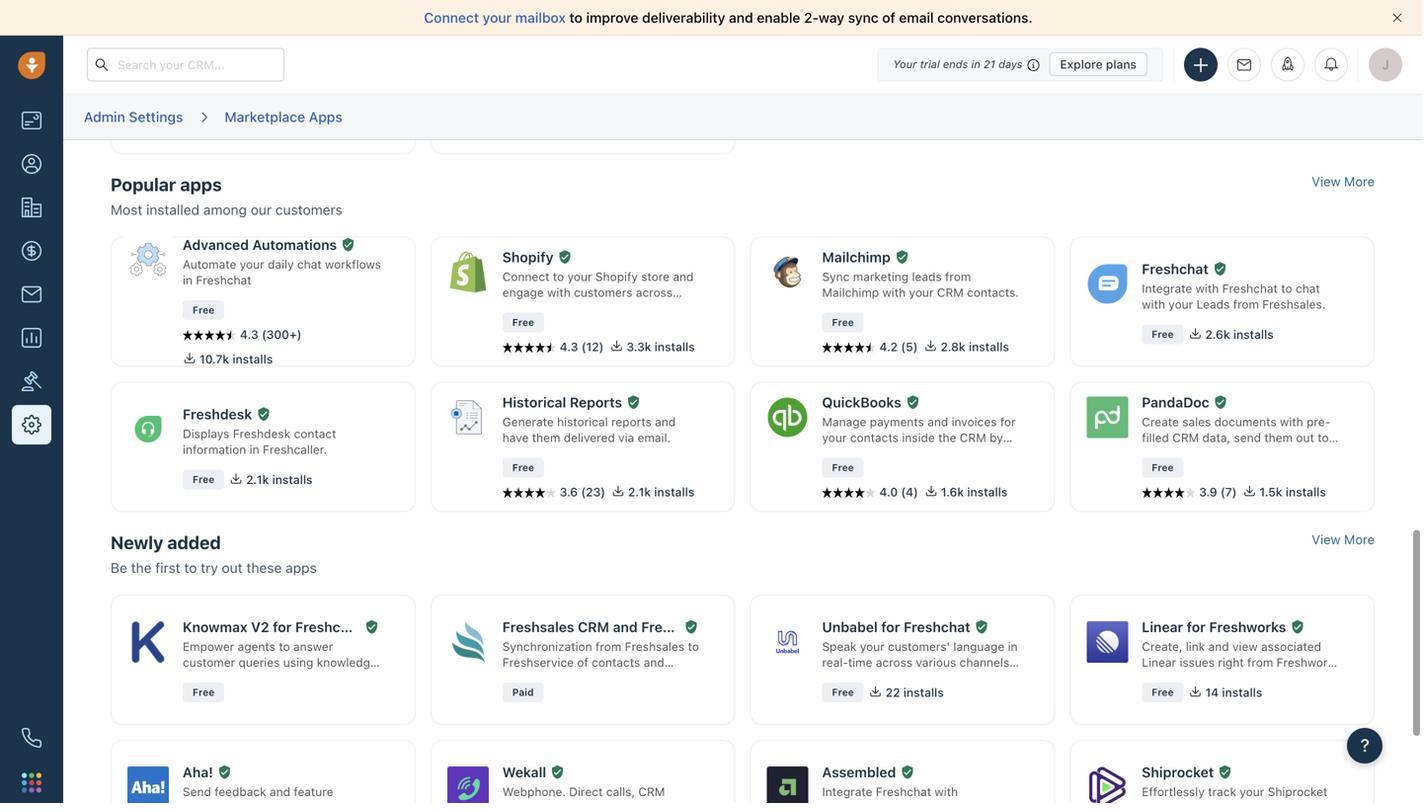 Task type: describe. For each thing, give the bounding box(es) containing it.
plans
[[1106, 57, 1137, 71]]

ends
[[943, 58, 968, 71]]

marketplace apps link
[[224, 102, 344, 133]]

Search your CRM... text field
[[87, 48, 285, 81]]

deliverability
[[642, 9, 725, 26]]

your trial ends in 21 days
[[893, 58, 1023, 71]]

mailbox
[[515, 9, 566, 26]]

way
[[819, 9, 845, 26]]

admin settings
[[84, 108, 183, 125]]

marketplace apps
[[225, 108, 343, 125]]

and
[[729, 9, 753, 26]]

days
[[999, 58, 1023, 71]]

enable
[[757, 9, 801, 26]]

21
[[984, 58, 996, 71]]

email
[[899, 9, 934, 26]]

settings
[[129, 108, 183, 125]]

sync
[[848, 9, 879, 26]]

to
[[570, 9, 583, 26]]

properties image
[[22, 371, 41, 391]]

freshworks switcher image
[[22, 773, 41, 793]]



Task type: vqa. For each thing, say whether or not it's contained in the screenshot.
'improve'
yes



Task type: locate. For each thing, give the bounding box(es) containing it.
in
[[972, 58, 981, 71]]

explore plans link
[[1050, 52, 1148, 76]]

close image
[[1393, 13, 1403, 23]]

improve
[[586, 9, 639, 26]]

apps
[[309, 108, 343, 125]]

trial
[[920, 58, 940, 71]]

admin settings link
[[83, 102, 184, 133]]

conversations.
[[938, 9, 1033, 26]]

2-
[[804, 9, 819, 26]]

connect your mailbox to improve deliverability and enable 2-way sync of email conversations.
[[424, 9, 1033, 26]]

marketplace
[[225, 108, 305, 125]]

phone element
[[12, 718, 51, 758]]

what's new image
[[1281, 57, 1295, 71]]

of
[[882, 9, 896, 26]]

admin
[[84, 108, 125, 125]]

connect your mailbox link
[[424, 9, 570, 26]]

your
[[893, 58, 917, 71]]

explore
[[1060, 57, 1103, 71]]

your
[[483, 9, 512, 26]]

send email image
[[1238, 59, 1252, 71]]

explore plans
[[1060, 57, 1137, 71]]

phone image
[[22, 728, 41, 748]]

connect
[[424, 9, 479, 26]]



